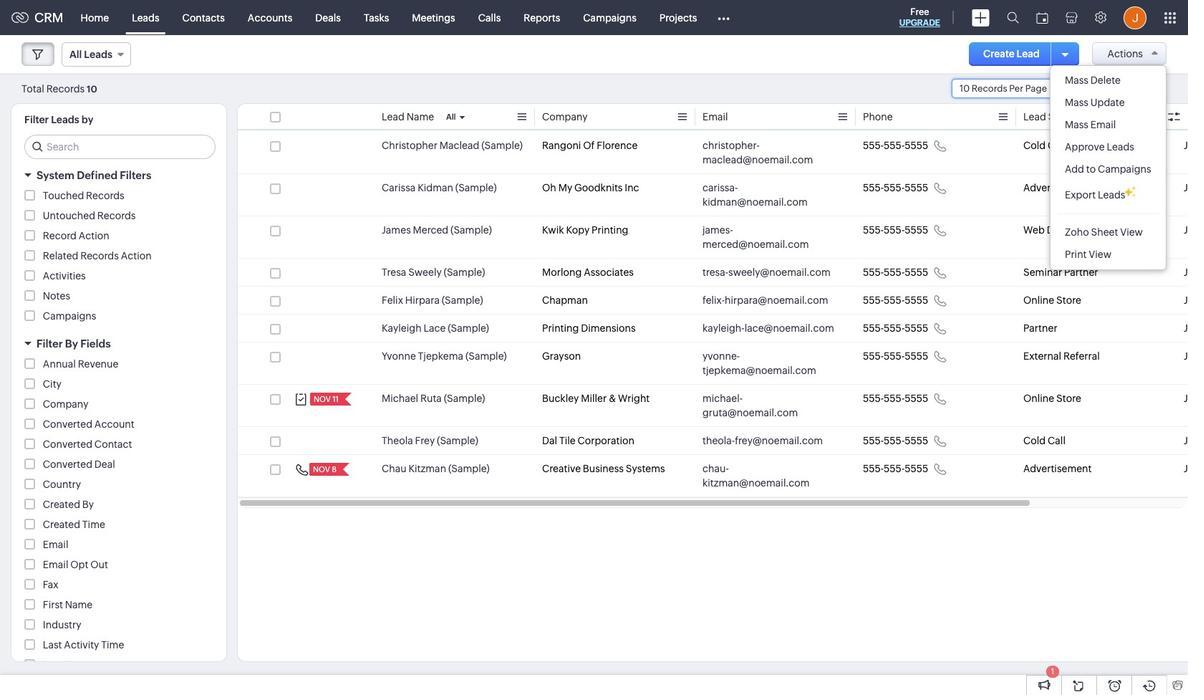 Task type: describe. For each thing, give the bounding box(es) containing it.
1 vertical spatial time
[[101, 639, 124, 651]]

approve leads
[[1066, 141, 1135, 153]]

yvonne- tjepkema@noemail.com link
[[703, 349, 835, 378]]

555-555-5555 for james- merced@noemail.com
[[864, 224, 929, 236]]

tjepkema@noemail.com
[[703, 365, 817, 376]]

source
[[1049, 111, 1082, 123]]

oh
[[542, 182, 557, 193]]

country
[[43, 479, 81, 490]]

online store for felix-hirpara@noemail.com
[[1024, 295, 1082, 306]]

corporation
[[578, 435, 635, 446]]

home link
[[69, 0, 120, 35]]

kayleigh
[[382, 322, 422, 334]]

(sample) for yvonne tjepkema (sample)
[[466, 350, 507, 362]]

email opt out
[[43, 559, 108, 570]]

5555 for yvonne- tjepkema@noemail.com
[[905, 350, 929, 362]]

projects link
[[648, 0, 709, 35]]

0 horizontal spatial campaigns
[[43, 310, 96, 322]]

last for last activity time
[[43, 639, 62, 651]]

kwik
[[542, 224, 564, 236]]

mass delete link
[[1051, 70, 1166, 92]]

10 for 1 - 10
[[1100, 83, 1111, 94]]

christopher- maclead@noemail.com
[[703, 140, 814, 166]]

kitzman
[[409, 463, 447, 474]]

11
[[333, 395, 339, 403]]

leads for filter leads by
[[51, 114, 79, 125]]

online for felix-hirpara@noemail.com
[[1024, 295, 1055, 306]]

records for touched
[[86, 190, 124, 201]]

kayleigh-lace@noemail.com link
[[703, 321, 835, 335]]

chau- kitzman@noemail.com
[[703, 463, 810, 489]]

email down created time
[[43, 539, 68, 550]]

tjepkema
[[418, 350, 464, 362]]

create menu image
[[972, 9, 990, 26]]

5555 for james- merced@noemail.com
[[905, 224, 929, 236]]

industry
[[43, 619, 81, 631]]

je for carissa- kidman@noemail.com
[[1185, 182, 1189, 193]]

merced
[[413, 224, 449, 236]]

activities
[[43, 270, 86, 282]]

mass for mass email
[[1066, 119, 1089, 130]]

(sample) for felix hirpara (sample)
[[442, 295, 483, 306]]

free upgrade
[[900, 6, 941, 28]]

free
[[911, 6, 930, 17]]

christopher maclead (sample)
[[382, 140, 523, 151]]

chau kitzman (sample) link
[[382, 461, 490, 476]]

555-555-5555 for michael- gruta@noemail.com
[[864, 393, 929, 404]]

deals link
[[304, 0, 353, 35]]

created by
[[43, 499, 94, 510]]

(sample) for tresa sweely (sample)
[[444, 267, 485, 278]]

christopher maclead (sample) link
[[382, 138, 523, 153]]

converted for converted contact
[[43, 439, 92, 450]]

update
[[1091, 97, 1126, 108]]

je for james- merced@noemail.com
[[1185, 224, 1189, 236]]

5555 for christopher- maclead@noemail.com
[[905, 140, 929, 151]]

1 horizontal spatial partner
[[1065, 267, 1099, 278]]

je for kayleigh-lace@noemail.com
[[1185, 322, 1189, 334]]

filter for filter by fields
[[37, 338, 63, 350]]

1 vertical spatial action
[[121, 250, 152, 262]]

0 horizontal spatial view
[[1089, 249, 1112, 260]]

mass email
[[1066, 119, 1117, 130]]

business
[[583, 463, 624, 474]]

dal tile corporation
[[542, 435, 635, 446]]

system defined filters button
[[11, 163, 226, 188]]

(sample) for theola frey (sample)
[[437, 435, 479, 446]]

5555 for felix-hirpara@noemail.com
[[905, 295, 929, 306]]

je for felix-hirpara@noemail.com
[[1185, 295, 1189, 306]]

chau-
[[703, 463, 729, 474]]

tresa sweely (sample)
[[382, 267, 485, 278]]

kopy
[[566, 224, 590, 236]]

nov for michael
[[314, 395, 331, 403]]

felix hirpara (sample) link
[[382, 293, 483, 307]]

calendar image
[[1037, 12, 1049, 23]]

je for yvonne- tjepkema@noemail.com
[[1185, 350, 1189, 362]]

related records action
[[43, 250, 152, 262]]

store for felix-hirpara@noemail.com
[[1057, 295, 1082, 306]]

fax
[[43, 579, 59, 590]]

first name
[[43, 599, 93, 611]]

10 for total records 10
[[87, 83, 97, 94]]

filter for filter leads by
[[24, 114, 49, 125]]

touched
[[43, 190, 84, 201]]

city
[[43, 378, 62, 390]]

converted deal
[[43, 459, 115, 470]]

5555 for tresa-sweely@noemail.com
[[905, 267, 929, 278]]

morlong associates
[[542, 267, 634, 278]]

all for all
[[446, 113, 456, 121]]

store for michael- gruta@noemail.com
[[1057, 393, 1082, 404]]

buckley miller & wright
[[542, 393, 650, 404]]

sweely@noemail.com
[[729, 267, 831, 278]]

system
[[37, 169, 75, 181]]

zoho
[[1066, 226, 1090, 238]]

last for last name
[[43, 659, 62, 671]]

lead for lead source
[[1024, 111, 1047, 123]]

1 - 10
[[1087, 83, 1111, 94]]

yvonne tjepkema (sample) link
[[382, 349, 507, 363]]

accounts link
[[236, 0, 304, 35]]

records for related
[[80, 250, 119, 262]]

per
[[1010, 83, 1024, 94]]

meetings
[[412, 12, 456, 23]]

carissa kidman (sample)
[[382, 182, 497, 193]]

lace@noemail.com
[[745, 322, 835, 334]]

call for theola-frey@noemail.com
[[1048, 435, 1066, 446]]

christopher
[[382, 140, 438, 151]]

all leads
[[70, 49, 112, 60]]

10 inside field
[[960, 83, 970, 94]]

email up fax on the left of the page
[[43, 559, 68, 570]]

record action
[[43, 230, 109, 241]]

external referral
[[1024, 350, 1101, 362]]

search element
[[999, 0, 1028, 35]]

theola-frey@noemail.com link
[[703, 434, 824, 448]]

maclead
[[440, 140, 480, 151]]

0 vertical spatial printing
[[592, 224, 629, 236]]

1 for 1
[[1052, 667, 1055, 676]]

lead inside 'button'
[[1017, 48, 1040, 59]]

advertisement for carissa- kidman@noemail.com
[[1024, 182, 1092, 193]]

external
[[1024, 350, 1062, 362]]

1 horizontal spatial view
[[1121, 226, 1144, 238]]

revenue
[[78, 358, 118, 370]]

untouched
[[43, 210, 95, 221]]

theola
[[382, 435, 413, 446]]

0 vertical spatial time
[[82, 519, 105, 530]]

oh my goodknits inc
[[542, 182, 640, 193]]

&
[[609, 393, 616, 404]]

frey@noemail.com
[[735, 435, 824, 446]]

call for christopher- maclead@noemail.com
[[1048, 140, 1066, 151]]

lead source
[[1024, 111, 1082, 123]]

nov for chau
[[313, 465, 330, 474]]

by for created
[[82, 499, 94, 510]]

carissa- kidman@noemail.com
[[703, 182, 808, 208]]

ruta
[[421, 393, 442, 404]]

grayson
[[542, 350, 581, 362]]

defined
[[77, 169, 118, 181]]

(sample) for kayleigh lace (sample)
[[448, 322, 489, 334]]

by
[[82, 114, 93, 125]]

seminar
[[1024, 267, 1063, 278]]

kayleigh lace (sample)
[[382, 322, 489, 334]]

dal
[[542, 435, 558, 446]]

related
[[43, 250, 78, 262]]

activity
[[64, 639, 99, 651]]

kwik kopy printing
[[542, 224, 629, 236]]

reports link
[[513, 0, 572, 35]]

yvonne tjepkema (sample)
[[382, 350, 507, 362]]

download
[[1047, 224, 1095, 236]]



Task type: locate. For each thing, give the bounding box(es) containing it.
kayleigh-
[[703, 322, 745, 334]]

leads for approve leads
[[1107, 141, 1135, 153]]

advertisement for chau- kitzman@noemail.com
[[1024, 463, 1092, 474]]

contacts link
[[171, 0, 236, 35]]

1 vertical spatial name
[[65, 599, 93, 611]]

1 mass from the top
[[1066, 75, 1089, 86]]

5555 for carissa- kidman@noemail.com
[[905, 182, 929, 193]]

company down 'city'
[[43, 398, 89, 410]]

online store for michael- gruta@noemail.com
[[1024, 393, 1082, 404]]

10 right - at the right
[[1100, 83, 1111, 94]]

555-555-5555 for felix-hirpara@noemail.com
[[864, 295, 929, 306]]

filters
[[120, 169, 151, 181]]

0 vertical spatial name
[[407, 111, 434, 123]]

view
[[1121, 226, 1144, 238], [1089, 249, 1112, 260]]

4 je from the top
[[1185, 267, 1189, 278]]

total records 10
[[21, 83, 97, 94]]

felix hirpara (sample)
[[382, 295, 483, 306]]

1 store from the top
[[1057, 295, 1082, 306]]

2 horizontal spatial campaigns
[[1099, 163, 1152, 175]]

9 555-555-5555 from the top
[[864, 435, 929, 446]]

7 je from the top
[[1185, 350, 1189, 362]]

filter inside dropdown button
[[37, 338, 63, 350]]

partner down print
[[1065, 267, 1099, 278]]

add to campaigns
[[1066, 163, 1152, 175]]

by
[[65, 338, 78, 350], [82, 499, 94, 510]]

1 vertical spatial 1
[[1052, 667, 1055, 676]]

accounts
[[248, 12, 293, 23]]

1 converted from the top
[[43, 419, 92, 430]]

mass left - at the right
[[1066, 75, 1089, 86]]

michael- gruta@noemail.com
[[703, 393, 798, 419]]

tresa-
[[703, 267, 729, 278]]

2 advertisement from the top
[[1024, 463, 1092, 474]]

555-555-5555 for chau- kitzman@noemail.com
[[864, 463, 929, 474]]

1 horizontal spatial by
[[82, 499, 94, 510]]

1 vertical spatial converted
[[43, 439, 92, 450]]

10 records per page
[[960, 83, 1048, 94]]

printing dimensions
[[542, 322, 636, 334]]

online for michael- gruta@noemail.com
[[1024, 393, 1055, 404]]

leads inside "field"
[[84, 49, 112, 60]]

buckley
[[542, 393, 579, 404]]

1 horizontal spatial 10
[[960, 83, 970, 94]]

1 vertical spatial mass
[[1066, 97, 1089, 108]]

store down the external referral
[[1057, 393, 1082, 404]]

(sample) right lace
[[448, 322, 489, 334]]

je for michael- gruta@noemail.com
[[1185, 393, 1189, 404]]

deal
[[94, 459, 115, 470]]

last activity time
[[43, 639, 124, 651]]

0 vertical spatial store
[[1057, 295, 1082, 306]]

seminar partner
[[1024, 267, 1099, 278]]

chau- kitzman@noemail.com link
[[703, 461, 835, 490]]

9 je from the top
[[1185, 435, 1189, 446]]

partner
[[1065, 267, 1099, 278], [1024, 322, 1058, 334]]

michael ruta (sample) link
[[382, 391, 485, 406]]

chau
[[382, 463, 407, 474]]

crm
[[34, 10, 63, 25]]

1 vertical spatial partner
[[1024, 322, 1058, 334]]

6 je from the top
[[1185, 322, 1189, 334]]

2 cold from the top
[[1024, 435, 1046, 446]]

1 call from the top
[[1048, 140, 1066, 151]]

create menu element
[[964, 0, 999, 35]]

cold call for christopher- maclead@noemail.com
[[1024, 140, 1066, 151]]

filter by fields button
[[11, 331, 226, 356]]

0 horizontal spatial printing
[[542, 322, 579, 334]]

6 5555 from the top
[[905, 322, 929, 334]]

1 vertical spatial store
[[1057, 393, 1082, 404]]

action down untouched records
[[121, 250, 152, 262]]

(sample) right "merced"
[[451, 224, 492, 236]]

2 horizontal spatial 10
[[1100, 83, 1111, 94]]

cold call for theola-frey@noemail.com
[[1024, 435, 1066, 446]]

0 vertical spatial partner
[[1065, 267, 1099, 278]]

555-555-5555 for theola-frey@noemail.com
[[864, 435, 929, 446]]

5555 for chau- kitzman@noemail.com
[[905, 463, 929, 474]]

1 horizontal spatial 1
[[1087, 83, 1091, 94]]

lead down the page
[[1024, 111, 1047, 123]]

1 vertical spatial nov
[[313, 465, 330, 474]]

1 vertical spatial company
[[43, 398, 89, 410]]

mass up approve
[[1066, 119, 1089, 130]]

0 vertical spatial converted
[[43, 419, 92, 430]]

1 555-555-5555 from the top
[[864, 140, 929, 151]]

Search text field
[[25, 135, 215, 158]]

name right first
[[65, 599, 93, 611]]

0 vertical spatial filter
[[24, 114, 49, 125]]

name down activity
[[64, 659, 92, 671]]

leads right home link
[[132, 12, 160, 23]]

leads link
[[120, 0, 171, 35]]

filter down total
[[24, 114, 49, 125]]

1 5555 from the top
[[905, 140, 929, 151]]

(sample) right the sweely
[[444, 267, 485, 278]]

(sample) for michael ruta (sample)
[[444, 393, 485, 404]]

name for last name
[[64, 659, 92, 671]]

0 horizontal spatial partner
[[1024, 322, 1058, 334]]

je for theola-frey@noemail.com
[[1185, 435, 1189, 446]]

0 vertical spatial call
[[1048, 140, 1066, 151]]

tresa
[[382, 267, 407, 278]]

0 vertical spatial cold call
[[1024, 140, 1066, 151]]

company
[[542, 111, 588, 123], [43, 398, 89, 410]]

555-555-5555 for kayleigh-lace@noemail.com
[[864, 322, 929, 334]]

7 5555 from the top
[[905, 350, 929, 362]]

rangoni
[[542, 140, 581, 151]]

10 5555 from the top
[[905, 463, 929, 474]]

0 vertical spatial nov
[[314, 395, 331, 403]]

2 cold call from the top
[[1024, 435, 1066, 446]]

2 online from the top
[[1024, 393, 1055, 404]]

leads down home link
[[84, 49, 112, 60]]

name for first name
[[65, 599, 93, 611]]

mass delete
[[1066, 75, 1121, 86]]

0 vertical spatial created
[[43, 499, 80, 510]]

1 vertical spatial view
[[1089, 249, 1112, 260]]

1 vertical spatial created
[[43, 519, 80, 530]]

9 5555 from the top
[[905, 435, 929, 446]]

1 cold from the top
[[1024, 140, 1046, 151]]

0 horizontal spatial 1
[[1052, 667, 1055, 676]]

3 converted from the top
[[43, 459, 92, 470]]

hirpara
[[405, 295, 440, 306]]

8 5555 from the top
[[905, 393, 929, 404]]

lead name
[[382, 111, 434, 123]]

0 vertical spatial online
[[1024, 295, 1055, 306]]

(sample) for christopher maclead (sample)
[[482, 140, 523, 151]]

3 555-555-5555 from the top
[[864, 224, 929, 236]]

kidman
[[418, 182, 454, 193]]

contacts
[[182, 12, 225, 23]]

(sample) for carissa kidman (sample)
[[456, 182, 497, 193]]

1 created from the top
[[43, 499, 80, 510]]

10 555-555-5555 from the top
[[864, 463, 929, 474]]

7 555-555-5555 from the top
[[864, 350, 929, 362]]

approve
[[1066, 141, 1105, 153]]

2 created from the top
[[43, 519, 80, 530]]

2 555-555-5555 from the top
[[864, 182, 929, 193]]

1 vertical spatial call
[[1048, 435, 1066, 446]]

online store down the external referral
[[1024, 393, 1082, 404]]

lead right create
[[1017, 48, 1040, 59]]

nov 11
[[314, 395, 339, 403]]

1
[[1087, 83, 1091, 94], [1052, 667, 1055, 676]]

1 vertical spatial filter
[[37, 338, 63, 350]]

leads down mass email link
[[1107, 141, 1135, 153]]

(sample) right frey
[[437, 435, 479, 446]]

je for tresa-sweely@noemail.com
[[1185, 267, 1189, 278]]

0 vertical spatial cold
[[1024, 140, 1046, 151]]

email down mass update link
[[1091, 119, 1117, 130]]

records down defined
[[86, 190, 124, 201]]

0 vertical spatial by
[[65, 338, 78, 350]]

1 last from the top
[[43, 639, 62, 651]]

systems
[[626, 463, 665, 474]]

partner up external in the right bottom of the page
[[1024, 322, 1058, 334]]

5555
[[905, 140, 929, 151], [905, 182, 929, 193], [905, 224, 929, 236], [905, 267, 929, 278], [905, 295, 929, 306], [905, 322, 929, 334], [905, 350, 929, 362], [905, 393, 929, 404], [905, 435, 929, 446], [905, 463, 929, 474]]

10 Records Per Page field
[[952, 79, 1066, 98]]

0 vertical spatial all
[[70, 49, 82, 60]]

1 cold call from the top
[[1024, 140, 1066, 151]]

notes
[[43, 290, 70, 302]]

converted up converted deal
[[43, 439, 92, 450]]

james-
[[703, 224, 734, 236]]

1 for 1 - 10
[[1087, 83, 1091, 94]]

5 555-555-5555 from the top
[[864, 295, 929, 306]]

4 5555 from the top
[[905, 267, 929, 278]]

search image
[[1008, 11, 1020, 24]]

2 store from the top
[[1057, 393, 1082, 404]]

0 horizontal spatial all
[[70, 49, 82, 60]]

1 horizontal spatial company
[[542, 111, 588, 123]]

christopher-
[[703, 140, 760, 151]]

all inside "field"
[[70, 49, 82, 60]]

1 vertical spatial campaigns
[[1099, 163, 1152, 175]]

5 5555 from the top
[[905, 295, 929, 306]]

1 vertical spatial online store
[[1024, 393, 1082, 404]]

(sample) right maclead
[[482, 140, 523, 151]]

mass up source at the right of the page
[[1066, 97, 1089, 108]]

by for filter
[[65, 338, 78, 350]]

1 advertisement from the top
[[1024, 182, 1092, 193]]

view down "zoho sheet view"
[[1089, 249, 1112, 260]]

time right activity
[[101, 639, 124, 651]]

nov left 11
[[314, 395, 331, 403]]

view right sheet
[[1121, 226, 1144, 238]]

online down seminar on the right top of the page
[[1024, 295, 1055, 306]]

je for chau- kitzman@noemail.com
[[1185, 463, 1189, 474]]

leads down the add to campaigns in the top right of the page
[[1099, 189, 1126, 201]]

contact
[[94, 439, 132, 450]]

account
[[94, 419, 135, 430]]

555-555-5555 for yvonne- tjepkema@noemail.com
[[864, 350, 929, 362]]

(sample) for chau kitzman (sample)
[[449, 463, 490, 474]]

0 vertical spatial last
[[43, 639, 62, 651]]

upgrade
[[900, 18, 941, 28]]

annual revenue
[[43, 358, 118, 370]]

chapman
[[542, 295, 588, 306]]

0 vertical spatial company
[[542, 111, 588, 123]]

james
[[382, 224, 411, 236]]

1 horizontal spatial action
[[121, 250, 152, 262]]

0 vertical spatial view
[[1121, 226, 1144, 238]]

campaigns down approve leads link
[[1099, 163, 1152, 175]]

1 vertical spatial cold
[[1024, 435, 1046, 446]]

2 vertical spatial name
[[64, 659, 92, 671]]

profile element
[[1116, 0, 1156, 35]]

3 mass from the top
[[1066, 119, 1089, 130]]

lead
[[1017, 48, 1040, 59], [382, 111, 405, 123], [1024, 111, 1047, 123]]

row group containing christopher maclead (sample)
[[238, 132, 1189, 497]]

created for created time
[[43, 519, 80, 530]]

converted for converted account
[[43, 419, 92, 430]]

mass for mass update
[[1066, 97, 1089, 108]]

all
[[70, 49, 82, 60], [446, 113, 456, 121]]

3 je from the top
[[1185, 224, 1189, 236]]

1 vertical spatial online
[[1024, 393, 1055, 404]]

1 vertical spatial last
[[43, 659, 62, 671]]

last down industry
[[43, 639, 62, 651]]

chau kitzman (sample)
[[382, 463, 490, 474]]

tasks link
[[353, 0, 401, 35]]

6 555-555-5555 from the top
[[864, 322, 929, 334]]

approve leads link
[[1051, 136, 1166, 158]]

by up annual revenue on the bottom of the page
[[65, 338, 78, 350]]

5555 for theola-frey@noemail.com
[[905, 435, 929, 446]]

converted for converted deal
[[43, 459, 92, 470]]

5555 for kayleigh-lace@noemail.com
[[905, 322, 929, 334]]

theola frey (sample) link
[[382, 434, 479, 448]]

3 5555 from the top
[[905, 224, 929, 236]]

cold call
[[1024, 140, 1066, 151], [1024, 435, 1066, 446]]

carissa- kidman@noemail.com link
[[703, 181, 835, 209]]

0 horizontal spatial action
[[79, 230, 109, 241]]

created for created by
[[43, 499, 80, 510]]

record
[[43, 230, 77, 241]]

1 horizontal spatial all
[[446, 113, 456, 121]]

5 je from the top
[[1185, 295, 1189, 306]]

records for untouched
[[97, 210, 136, 221]]

records for total
[[46, 83, 85, 94]]

1 je from the top
[[1185, 140, 1189, 151]]

nov left 8
[[313, 465, 330, 474]]

action
[[79, 230, 109, 241], [121, 250, 152, 262]]

all up christopher maclead (sample) link
[[446, 113, 456, 121]]

carissa
[[382, 182, 416, 193]]

calls link
[[467, 0, 513, 35]]

lead for lead name
[[382, 111, 405, 123]]

2 vertical spatial campaigns
[[43, 310, 96, 322]]

(sample) up kayleigh lace (sample) link
[[442, 295, 483, 306]]

10 je from the top
[[1185, 463, 1189, 474]]

felix-
[[703, 295, 725, 306]]

(sample) right tjepkema
[[466, 350, 507, 362]]

(sample) for james merced (sample)
[[451, 224, 492, 236]]

call
[[1048, 140, 1066, 151], [1048, 435, 1066, 446]]

4 555-555-5555 from the top
[[864, 267, 929, 278]]

1 horizontal spatial campaigns
[[584, 12, 637, 23]]

printing up grayson
[[542, 322, 579, 334]]

by inside dropdown button
[[65, 338, 78, 350]]

0 vertical spatial campaigns
[[584, 12, 637, 23]]

print view
[[1066, 249, 1112, 260]]

0 vertical spatial mass
[[1066, 75, 1089, 86]]

1 vertical spatial printing
[[542, 322, 579, 334]]

8 je from the top
[[1185, 393, 1189, 404]]

0 vertical spatial advertisement
[[1024, 182, 1092, 193]]

yvonne-
[[703, 350, 740, 362]]

name up christopher
[[407, 111, 434, 123]]

filter up annual
[[37, 338, 63, 350]]

1 vertical spatial all
[[446, 113, 456, 121]]

gruta@noemail.com
[[703, 407, 798, 419]]

james- merced@noemail.com
[[703, 224, 809, 250]]

10 left per
[[960, 83, 970, 94]]

records up filter leads by
[[46, 83, 85, 94]]

theola-frey@noemail.com
[[703, 435, 824, 446]]

leads for all leads
[[84, 49, 112, 60]]

records down touched records
[[97, 210, 136, 221]]

(sample) right kidman on the top
[[456, 182, 497, 193]]

0 horizontal spatial company
[[43, 398, 89, 410]]

name for lead name
[[407, 111, 434, 123]]

records for 10
[[972, 83, 1008, 94]]

0 vertical spatial 1
[[1087, 83, 1091, 94]]

2 mass from the top
[[1066, 97, 1089, 108]]

add
[[1066, 163, 1085, 175]]

2 call from the top
[[1048, 435, 1066, 446]]

0 horizontal spatial 10
[[87, 83, 97, 94]]

555-555-5555
[[864, 140, 929, 151], [864, 182, 929, 193], [864, 224, 929, 236], [864, 267, 929, 278], [864, 295, 929, 306], [864, 322, 929, 334], [864, 350, 929, 362], [864, 393, 929, 404], [864, 435, 929, 446], [864, 463, 929, 474]]

navigation
[[1118, 78, 1167, 99]]

0 vertical spatial action
[[79, 230, 109, 241]]

time down created by
[[82, 519, 105, 530]]

0 vertical spatial online store
[[1024, 295, 1082, 306]]

nov 8
[[313, 465, 337, 474]]

8 555-555-5555 from the top
[[864, 393, 929, 404]]

james merced (sample)
[[382, 224, 492, 236]]

cold for theola-frey@noemail.com
[[1024, 435, 1046, 446]]

james merced (sample) link
[[382, 223, 492, 237]]

last down last activity time
[[43, 659, 62, 671]]

1 online from the top
[[1024, 295, 1055, 306]]

(sample) right kitzman at the bottom left
[[449, 463, 490, 474]]

Other Modules field
[[709, 6, 740, 29]]

555-555-5555 for tresa-sweely@noemail.com
[[864, 267, 929, 278]]

created down created by
[[43, 519, 80, 530]]

store down seminar partner
[[1057, 295, 1082, 306]]

frey
[[415, 435, 435, 446]]

michael-
[[703, 393, 743, 404]]

2 5555 from the top
[[905, 182, 929, 193]]

leads left the by on the top left
[[51, 114, 79, 125]]

(sample) right ruta
[[444, 393, 485, 404]]

online store down seminar partner
[[1024, 295, 1082, 306]]

2 online store from the top
[[1024, 393, 1082, 404]]

name
[[407, 111, 434, 123], [65, 599, 93, 611], [64, 659, 92, 671]]

je for christopher- maclead@noemail.com
[[1185, 140, 1189, 151]]

theola-
[[703, 435, 735, 446]]

campaigns down "notes"
[[43, 310, 96, 322]]

cold for christopher- maclead@noemail.com
[[1024, 140, 1046, 151]]

printing
[[592, 224, 629, 236], [542, 322, 579, 334]]

row group
[[238, 132, 1189, 497]]

2 je from the top
[[1185, 182, 1189, 193]]

campaigns right 'reports' at the left of page
[[584, 12, 637, 23]]

records down record action
[[80, 250, 119, 262]]

profile image
[[1124, 6, 1147, 29]]

action up 'related records action'
[[79, 230, 109, 241]]

printing right kopy at top
[[592, 224, 629, 236]]

by up created time
[[82, 499, 94, 510]]

5555 for michael- gruta@noemail.com
[[905, 393, 929, 404]]

tresa-sweely@noemail.com
[[703, 267, 831, 278]]

all for all leads
[[70, 49, 82, 60]]

company up rangoni
[[542, 111, 588, 123]]

records left per
[[972, 83, 1008, 94]]

10 inside total records 10
[[87, 83, 97, 94]]

created down country
[[43, 499, 80, 510]]

2 vertical spatial mass
[[1066, 119, 1089, 130]]

all up total records 10
[[70, 49, 82, 60]]

10 up the by on the top left
[[87, 83, 97, 94]]

cold
[[1024, 140, 1046, 151], [1024, 435, 1046, 446]]

lead up christopher
[[382, 111, 405, 123]]

email up the christopher-
[[703, 111, 729, 123]]

(sample) inside 'link'
[[437, 435, 479, 446]]

mass for mass delete
[[1066, 75, 1089, 86]]

to
[[1087, 163, 1097, 175]]

out
[[90, 559, 108, 570]]

converted up converted contact
[[43, 419, 92, 430]]

2 last from the top
[[43, 659, 62, 671]]

mass update link
[[1051, 92, 1166, 114]]

1 vertical spatial cold call
[[1024, 435, 1066, 446]]

records inside field
[[972, 83, 1008, 94]]

1 vertical spatial by
[[82, 499, 94, 510]]

online down external in the right bottom of the page
[[1024, 393, 1055, 404]]

2 vertical spatial converted
[[43, 459, 92, 470]]

2 converted from the top
[[43, 439, 92, 450]]

leads for export leads
[[1099, 189, 1126, 201]]

(sample) inside "link"
[[466, 350, 507, 362]]

0 horizontal spatial by
[[65, 338, 78, 350]]

last name
[[43, 659, 92, 671]]

converted up country
[[43, 459, 92, 470]]

555-555-5555 for carissa- kidman@noemail.com
[[864, 182, 929, 193]]

555-555-5555 for christopher- maclead@noemail.com
[[864, 140, 929, 151]]

1 horizontal spatial printing
[[592, 224, 629, 236]]

1 vertical spatial advertisement
[[1024, 463, 1092, 474]]

deals
[[316, 12, 341, 23]]

1 online store from the top
[[1024, 295, 1082, 306]]

All Leads field
[[62, 42, 131, 67]]



Task type: vqa. For each thing, say whether or not it's contained in the screenshot.
logo
no



